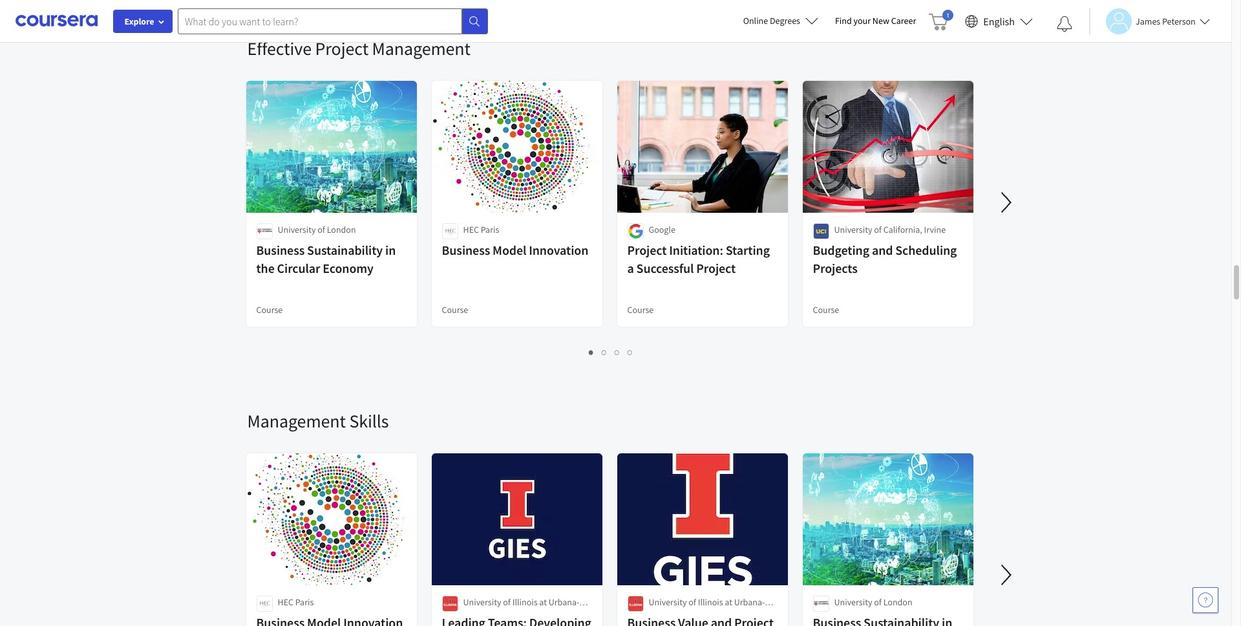 Task type: locate. For each thing, give the bounding box(es) containing it.
list
[[247, 345, 975, 360]]

4
[[628, 346, 633, 358]]

london inside the management skills carousel element
[[884, 596, 913, 608]]

business inside business sustainability in the circular economy
[[256, 242, 305, 258]]

1 horizontal spatial champaign
[[649, 609, 692, 621]]

0 horizontal spatial hec
[[278, 596, 294, 608]]

university of california, irvine image
[[813, 223, 830, 239]]

university of illinois at urbana- champaign link
[[430, 452, 604, 626], [616, 452, 789, 626]]

0 horizontal spatial university of illinois at urbana-champaign image
[[442, 596, 458, 612]]

hec paris link
[[245, 452, 418, 626]]

university of london inside the management skills carousel element
[[835, 596, 913, 608]]

paris for hec paris icon
[[481, 224, 500, 235]]

university
[[278, 224, 316, 235], [835, 224, 873, 235], [463, 596, 502, 608], [649, 596, 687, 608], [835, 596, 873, 608]]

2 course from the left
[[442, 304, 468, 316]]

1 university of illinois at urbana- champaign link from the left
[[430, 452, 604, 626]]

0 horizontal spatial paris
[[295, 596, 314, 608]]

1 horizontal spatial university of illinois at urbana- champaign link
[[616, 452, 789, 626]]

2 university of illinois at urbana-champaign image from the left
[[628, 596, 644, 612]]

of
[[318, 224, 325, 235], [875, 224, 882, 235], [503, 596, 511, 608], [689, 596, 697, 608], [875, 596, 882, 608]]

0 vertical spatial university of london
[[278, 224, 356, 235]]

1 horizontal spatial project
[[628, 242, 667, 258]]

urbana-
[[549, 596, 580, 608], [735, 596, 765, 608]]

hec right hec paris image
[[278, 596, 294, 608]]

course
[[256, 304, 283, 316], [442, 304, 468, 316], [628, 304, 654, 316], [813, 304, 840, 316]]

0 vertical spatial london
[[327, 224, 356, 235]]

business for business model innovation
[[442, 242, 490, 258]]

1 horizontal spatial management
[[372, 37, 471, 60]]

1 business from the left
[[256, 242, 305, 258]]

university of illinois at urbana-champaign image for 2nd university of illinois at urbana- champaign link from the right
[[442, 596, 458, 612]]

online degrees button
[[733, 6, 829, 35]]

business
[[256, 242, 305, 258], [442, 242, 490, 258]]

0 horizontal spatial champaign
[[463, 609, 507, 621]]

1 horizontal spatial illinois
[[698, 596, 723, 608]]

business sustainability in the circular economy
[[256, 242, 396, 276]]

hec right hec paris icon
[[463, 224, 479, 235]]

model
[[493, 242, 527, 258]]

0 horizontal spatial business
[[256, 242, 305, 258]]

university of london up business sustainability in the circular economy
[[278, 224, 356, 235]]

0 horizontal spatial university of london
[[278, 224, 356, 235]]

4 course from the left
[[813, 304, 840, 316]]

hec paris image
[[442, 223, 458, 239]]

0 horizontal spatial london
[[327, 224, 356, 235]]

2 business from the left
[[442, 242, 490, 258]]

1 vertical spatial management
[[247, 409, 346, 433]]

1 horizontal spatial paris
[[481, 224, 500, 235]]

university of london
[[278, 224, 356, 235], [835, 596, 913, 608]]

university of illinois at urbana-champaign image for second university of illinois at urbana- champaign link from the left
[[628, 596, 644, 612]]

None search field
[[178, 8, 488, 34]]

paris
[[481, 224, 500, 235], [295, 596, 314, 608]]

1 button
[[585, 345, 598, 360]]

course for budgeting and scheduling projects
[[813, 304, 840, 316]]

university for 'university of california, irvine' image
[[835, 224, 873, 235]]

1 vertical spatial london
[[884, 596, 913, 608]]

online degrees
[[744, 15, 801, 27]]

2 champaign from the left
[[649, 609, 692, 621]]

project down initiation:
[[697, 260, 736, 276]]

1 urbana- from the left
[[549, 596, 580, 608]]

university of london inside effective project management carousel element
[[278, 224, 356, 235]]

1 at from the left
[[540, 596, 547, 608]]

1 horizontal spatial urbana-
[[735, 596, 765, 608]]

0 horizontal spatial management
[[247, 409, 346, 433]]

1 horizontal spatial hec
[[463, 224, 479, 235]]

0 horizontal spatial urbana-
[[549, 596, 580, 608]]

1 vertical spatial paris
[[295, 596, 314, 608]]

university of illinois at urbana-champaign image
[[442, 596, 458, 612], [628, 596, 644, 612]]

paris up model at the left top of the page
[[481, 224, 500, 235]]

university of london right university of london icon on the right
[[835, 596, 913, 608]]

0 horizontal spatial at
[[540, 596, 547, 608]]

1 vertical spatial university of london
[[835, 596, 913, 608]]

projects
[[813, 260, 858, 276]]

illinois
[[513, 596, 538, 608], [698, 596, 723, 608]]

1 horizontal spatial university of illinois at urbana-champaign image
[[628, 596, 644, 612]]

0 vertical spatial project
[[315, 37, 369, 60]]

hec for hec paris icon
[[463, 224, 479, 235]]

3
[[615, 346, 620, 358]]

course for project initiation: starting a successful project
[[628, 304, 654, 316]]

hec
[[463, 224, 479, 235], [278, 596, 294, 608]]

find
[[836, 15, 852, 27]]

and
[[872, 242, 894, 258]]

project down google icon
[[628, 242, 667, 258]]

show notifications image
[[1058, 16, 1073, 32]]

2 vertical spatial project
[[697, 260, 736, 276]]

list containing 1
[[247, 345, 975, 360]]

2 button
[[598, 345, 611, 360]]

degrees
[[770, 15, 801, 27]]

hec paris
[[463, 224, 500, 235], [278, 596, 314, 608]]

at
[[540, 596, 547, 608], [725, 596, 733, 608]]

1 horizontal spatial london
[[884, 596, 913, 608]]

4 button
[[624, 345, 637, 360]]

paris inside the management skills carousel element
[[295, 596, 314, 608]]

project
[[315, 37, 369, 60], [628, 242, 667, 258], [697, 260, 736, 276]]

business for business sustainability in the circular economy
[[256, 242, 305, 258]]

0 vertical spatial hec
[[463, 224, 479, 235]]

your
[[854, 15, 871, 27]]

0 vertical spatial hec paris
[[463, 224, 500, 235]]

james peterson button
[[1090, 8, 1211, 34]]

3 course from the left
[[628, 304, 654, 316]]

management
[[372, 37, 471, 60], [247, 409, 346, 433]]

sustainability
[[307, 242, 383, 258]]

0 horizontal spatial university of illinois at urbana- champaign link
[[430, 452, 604, 626]]

university for university of london icon on the right
[[835, 596, 873, 608]]

shopping cart: 1 item image
[[930, 10, 954, 30]]

university of illinois at urbana- champaign
[[463, 596, 580, 621], [649, 596, 765, 621]]

1 illinois from the left
[[513, 596, 538, 608]]

successful
[[637, 260, 694, 276]]

0 horizontal spatial hec paris
[[278, 596, 314, 608]]

champaign
[[463, 609, 507, 621], [649, 609, 692, 621]]

help center image
[[1199, 592, 1214, 608]]

london
[[327, 224, 356, 235], [884, 596, 913, 608]]

james
[[1136, 15, 1161, 27]]

business up the the at the left top
[[256, 242, 305, 258]]

explore
[[124, 16, 154, 27]]

english
[[984, 15, 1015, 27]]

1
[[589, 346, 594, 358]]

0 vertical spatial paris
[[481, 224, 500, 235]]

0 horizontal spatial project
[[315, 37, 369, 60]]

1 champaign from the left
[[463, 609, 507, 621]]

2 university of illinois at urbana- champaign from the left
[[649, 596, 765, 621]]

paris right hec paris image
[[295, 596, 314, 608]]

1 horizontal spatial business
[[442, 242, 490, 258]]

0 horizontal spatial illinois
[[513, 596, 538, 608]]

hec inside effective project management carousel element
[[463, 224, 479, 235]]

business down hec paris icon
[[442, 242, 490, 258]]

hec paris inside effective project management carousel element
[[463, 224, 500, 235]]

project down what do you want to learn? text field on the top
[[315, 37, 369, 60]]

google image
[[628, 223, 644, 239]]

hec paris inside hec paris link
[[278, 596, 314, 608]]

explore button
[[113, 10, 173, 33]]

0 horizontal spatial university of illinois at urbana- champaign
[[463, 596, 580, 621]]

1 horizontal spatial hec paris
[[463, 224, 500, 235]]

university of london for university of london image
[[278, 224, 356, 235]]

paris inside effective project management carousel element
[[481, 224, 500, 235]]

1 horizontal spatial university of london
[[835, 596, 913, 608]]

london inside effective project management carousel element
[[327, 224, 356, 235]]

hec paris right hec paris image
[[278, 596, 314, 608]]

1 horizontal spatial university of illinois at urbana- champaign
[[649, 596, 765, 621]]

hec inside hec paris link
[[278, 596, 294, 608]]

james peterson
[[1136, 15, 1196, 27]]

1 vertical spatial project
[[628, 242, 667, 258]]

hec paris for hec paris icon
[[463, 224, 500, 235]]

2 horizontal spatial project
[[697, 260, 736, 276]]

1 course from the left
[[256, 304, 283, 316]]

budgeting
[[813, 242, 870, 258]]

a
[[628, 260, 634, 276]]

hec paris right hec paris icon
[[463, 224, 500, 235]]

london for university of london icon on the right
[[884, 596, 913, 608]]

of for 'university of california, irvine' image
[[875, 224, 882, 235]]

1 vertical spatial hec paris
[[278, 596, 314, 608]]

1 horizontal spatial at
[[725, 596, 733, 608]]

1 vertical spatial hec
[[278, 596, 294, 608]]

illinois for "university of illinois at urbana-champaign" "icon" corresponding to 2nd university of illinois at urbana- champaign link from the right
[[513, 596, 538, 608]]

1 university of illinois at urbana-champaign image from the left
[[442, 596, 458, 612]]

2 illinois from the left
[[698, 596, 723, 608]]

the
[[256, 260, 275, 276]]

university of london image
[[256, 223, 273, 239]]



Task type: vqa. For each thing, say whether or not it's contained in the screenshot.
James Peterson "popup button"
yes



Task type: describe. For each thing, give the bounding box(es) containing it.
university of london link
[[802, 452, 975, 626]]

hec for hec paris image
[[278, 596, 294, 608]]

online
[[744, 15, 769, 27]]

hec paris for hec paris image
[[278, 596, 314, 608]]

next slide image
[[991, 559, 1022, 591]]

2 at from the left
[[725, 596, 733, 608]]

business model innovation
[[442, 242, 589, 258]]

career
[[892, 15, 917, 27]]

skills
[[350, 409, 389, 433]]

2
[[602, 346, 607, 358]]

london for university of london image
[[327, 224, 356, 235]]

in
[[385, 242, 396, 258]]

effective project management
[[247, 37, 471, 60]]

find your new career
[[836, 15, 917, 27]]

project initiation: starting a successful project
[[628, 242, 770, 276]]

budgeting and scheduling projects
[[813, 242, 958, 276]]

illinois for "university of illinois at urbana-champaign" "icon" associated with second university of illinois at urbana- champaign link from the left
[[698, 596, 723, 608]]

university of london image
[[813, 596, 830, 612]]

3 button
[[611, 345, 624, 360]]

peterson
[[1163, 15, 1196, 27]]

list inside effective project management carousel element
[[247, 345, 975, 360]]

effective project management carousel element
[[241, 0, 1242, 371]]

management skills
[[247, 409, 389, 433]]

coursera image
[[16, 11, 98, 31]]

next slide image
[[991, 187, 1022, 218]]

google
[[649, 224, 676, 235]]

irvine
[[925, 224, 946, 235]]

2 urbana- from the left
[[735, 596, 765, 608]]

university of california, irvine
[[835, 224, 946, 235]]

hec paris image
[[256, 596, 273, 612]]

What do you want to learn? text field
[[178, 8, 462, 34]]

paris for hec paris image
[[295, 596, 314, 608]]

course for business sustainability in the circular economy
[[256, 304, 283, 316]]

management skills carousel element
[[241, 371, 1242, 626]]

0 vertical spatial management
[[372, 37, 471, 60]]

new
[[873, 15, 890, 27]]

california,
[[884, 224, 923, 235]]

university of london for university of london icon on the right
[[835, 596, 913, 608]]

innovation
[[529, 242, 589, 258]]

effective
[[247, 37, 312, 60]]

scheduling
[[896, 242, 958, 258]]

of for university of london icon on the right
[[875, 596, 882, 608]]

university for university of london image
[[278, 224, 316, 235]]

economy
[[323, 260, 374, 276]]

2 university of illinois at urbana- champaign link from the left
[[616, 452, 789, 626]]

starting
[[726, 242, 770, 258]]

of for university of london image
[[318, 224, 325, 235]]

circular
[[277, 260, 320, 276]]

course for business model innovation
[[442, 304, 468, 316]]

1 university of illinois at urbana- champaign from the left
[[463, 596, 580, 621]]

find your new career link
[[829, 13, 923, 29]]

english button
[[961, 0, 1039, 42]]

initiation:
[[670, 242, 724, 258]]



